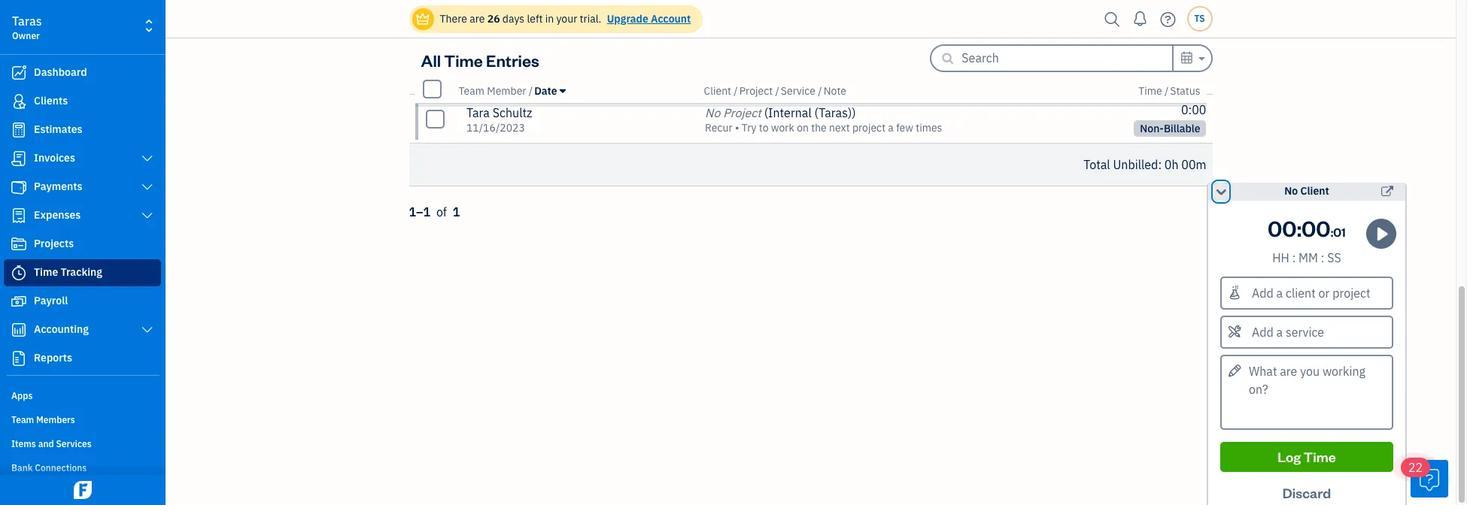 Task type: locate. For each thing, give the bounding box(es) containing it.
/
[[529, 84, 533, 97], [734, 84, 738, 97], [776, 84, 780, 97], [818, 84, 822, 97], [1165, 84, 1169, 97]]

1 horizontal spatial client
[[1301, 184, 1330, 198]]

project inside no project ( internal (taras) ) recur • try to work on the next project a few times
[[723, 105, 762, 120]]

try
[[742, 121, 757, 135]]

project
[[853, 121, 886, 135]]

: up ss
[[1331, 224, 1334, 240]]

team for team member /
[[459, 84, 485, 97]]

project image
[[10, 237, 28, 252]]

timer image
[[10, 266, 28, 281]]

mm
[[1299, 251, 1319, 266]]

tara schultz 11/16/2023
[[467, 105, 532, 135]]

upgrade account link
[[604, 12, 691, 26]]

no up 00 : 00 : 01
[[1285, 184, 1298, 198]]

money image
[[10, 294, 28, 309]]

play image
[[1093, 59, 1110, 75]]

start
[[1113, 58, 1145, 75]]

internal
[[768, 105, 812, 120]]

estimate image
[[10, 123, 28, 138]]

: inside 00 : 00 : 01
[[1331, 224, 1334, 240]]

caretdown image right date
[[560, 85, 566, 97]]

service
[[781, 84, 816, 97]]

chevron large down image down payments link in the top of the page
[[140, 210, 154, 222]]

0h
[[1165, 157, 1179, 172]]

/ left service
[[776, 84, 780, 97]]

/ left status
[[1165, 84, 1169, 97]]

open in new window image
[[1382, 183, 1394, 201]]

caretdown image
[[1197, 50, 1205, 68], [560, 85, 566, 97]]

1 vertical spatial caretdown image
[[560, 85, 566, 97]]

00 left 01
[[1302, 214, 1331, 242]]

chevron large down image for expenses
[[140, 210, 154, 222]]

chevron large down image for invoices
[[140, 153, 154, 165]]

account
[[651, 12, 691, 26]]

1 vertical spatial no
[[1285, 184, 1298, 198]]

client up recur
[[704, 84, 732, 97]]

expenses link
[[4, 202, 161, 230]]

chevron large down image down "payroll" link on the left bottom of page
[[140, 324, 154, 336]]

resume timer image
[[1372, 225, 1393, 243]]

0 vertical spatial no
[[705, 105, 721, 120]]

taras
[[12, 14, 42, 29]]

0 vertical spatial caretdown image
[[1197, 50, 1205, 68]]

0 vertical spatial client
[[704, 84, 732, 97]]

1 vertical spatial team
[[11, 415, 34, 426]]

Add a client or project text field
[[1222, 278, 1392, 309]]

invoices
[[34, 151, 75, 165]]

start timer
[[1113, 58, 1185, 75]]

team up tara
[[459, 84, 485, 97]]

members
[[36, 415, 75, 426]]

project link
[[740, 84, 776, 97]]

time inside main element
[[34, 266, 58, 279]]

team members
[[11, 415, 75, 426]]

few
[[896, 121, 914, 135]]

your
[[557, 12, 577, 26]]

: up hh : mm : ss
[[1297, 214, 1302, 242]]

time right log
[[1304, 449, 1336, 466]]

dashboard link
[[4, 59, 161, 87]]

projects
[[34, 237, 74, 251]]

1 horizontal spatial 00
[[1302, 214, 1331, 242]]

1 chevron large down image from the top
[[140, 153, 154, 165]]

: right hh
[[1293, 251, 1296, 266]]

bank
[[11, 463, 33, 474]]

caretdown image inside date link
[[560, 85, 566, 97]]

team for team members
[[11, 415, 34, 426]]

items and services link
[[4, 433, 161, 455]]

client image
[[10, 94, 28, 109]]

freshbooks image
[[71, 482, 95, 500]]

total unbilled : 0h 00m
[[1084, 157, 1207, 172]]

unbilled
[[1114, 157, 1159, 172]]

dashboard image
[[10, 65, 28, 81]]

time right all
[[444, 49, 483, 70]]

1 horizontal spatial team
[[459, 84, 485, 97]]

/ left project link
[[734, 84, 738, 97]]

status
[[1171, 84, 1201, 97]]

caretdown image right calendar icon
[[1197, 50, 1205, 68]]

0 horizontal spatial team
[[11, 415, 34, 426]]

time
[[444, 49, 483, 70], [1139, 84, 1163, 97], [34, 266, 58, 279], [1304, 449, 1336, 466]]

to
[[759, 121, 769, 135]]

client up 00 : 00 : 01
[[1301, 184, 1330, 198]]

tara
[[467, 105, 490, 120]]

chevron large down image up expenses link
[[140, 181, 154, 193]]

0 horizontal spatial no
[[705, 105, 721, 120]]

apps link
[[4, 385, 161, 407]]

services
[[56, 439, 92, 450]]

/ left note 'link'
[[818, 84, 822, 97]]

/ left date
[[529, 84, 533, 97]]

calendar image
[[1180, 49, 1194, 67]]

00
[[1268, 214, 1297, 242], [1302, 214, 1331, 242]]

0 vertical spatial team
[[459, 84, 485, 97]]

estimates
[[34, 123, 82, 136]]

no inside no project ( internal (taras) ) recur • try to work on the next project a few times
[[705, 105, 721, 120]]

crown image
[[415, 11, 431, 27]]

0 horizontal spatial 00
[[1268, 214, 1297, 242]]

0 horizontal spatial caretdown image
[[560, 85, 566, 97]]

project up (
[[740, 84, 773, 97]]

payments
[[34, 180, 82, 193]]

chevron large down image down estimates link
[[140, 153, 154, 165]]

all time entries
[[421, 49, 539, 70]]

3 / from the left
[[776, 84, 780, 97]]

upgrade
[[607, 12, 649, 26]]

0:00
[[1182, 102, 1207, 117]]

3 chevron large down image from the top
[[140, 210, 154, 222]]

no for project
[[705, 105, 721, 120]]

of
[[436, 205, 447, 220]]

taras owner
[[12, 14, 42, 41]]

project up •
[[723, 105, 762, 120]]

no up recur
[[705, 105, 721, 120]]

ts button
[[1187, 6, 1213, 32]]

hh : mm : ss
[[1273, 251, 1342, 266]]

01
[[1334, 224, 1346, 240]]

1 vertical spatial project
[[723, 105, 762, 120]]

left
[[527, 12, 543, 26]]

resource center badge image
[[1411, 461, 1449, 498]]

chevron large down image inside accounting link
[[140, 324, 154, 336]]

4 chevron large down image from the top
[[140, 324, 154, 336]]

in
[[545, 12, 554, 26]]

time right timer icon in the left of the page
[[34, 266, 58, 279]]

(taras)
[[815, 105, 852, 120]]

1
[[453, 205, 460, 220]]

time down start timer
[[1139, 84, 1163, 97]]

no
[[705, 105, 721, 120], [1285, 184, 1298, 198]]

work
[[771, 121, 795, 135]]

chevron large down image
[[140, 153, 154, 165], [140, 181, 154, 193], [140, 210, 154, 222], [140, 324, 154, 336]]

1–1 of 1
[[409, 205, 460, 220]]

recur
[[705, 121, 733, 135]]

1 horizontal spatial caretdown image
[[1197, 50, 1205, 68]]

go to help image
[[1156, 8, 1181, 30]]

client
[[704, 84, 732, 97], [1301, 184, 1330, 198]]

2 chevron large down image from the top
[[140, 181, 154, 193]]

trial.
[[580, 12, 602, 26]]

0 vertical spatial project
[[740, 84, 773, 97]]

log time
[[1278, 449, 1336, 466]]

tracking
[[61, 266, 102, 279]]

estimates link
[[4, 117, 161, 144]]

team down apps
[[11, 415, 34, 426]]

00 up hh
[[1268, 214, 1297, 242]]

owner
[[12, 30, 40, 41]]

bank connections
[[11, 463, 87, 474]]

1 horizontal spatial no
[[1285, 184, 1298, 198]]

time inside button
[[1304, 449, 1336, 466]]

timer
[[1148, 58, 1185, 75]]

Search text field
[[962, 46, 1173, 70]]

team inside main element
[[11, 415, 34, 426]]

)
[[852, 105, 856, 120]]

payroll link
[[4, 288, 161, 315]]



Task type: describe. For each thing, give the bounding box(es) containing it.
billable
[[1164, 122, 1201, 135]]

0 horizontal spatial client
[[704, 84, 732, 97]]

log
[[1278, 449, 1301, 466]]

11/16/2023
[[467, 121, 525, 135]]

2 / from the left
[[734, 84, 738, 97]]

expenses
[[34, 208, 81, 222]]

dashboard
[[34, 65, 87, 79]]

and
[[38, 439, 54, 450]]

no client
[[1285, 184, 1330, 198]]

notifications image
[[1129, 4, 1153, 34]]

0:00 non-billable
[[1140, 102, 1207, 135]]

2 00 from the left
[[1302, 214, 1331, 242]]

reports link
[[4, 345, 161, 373]]

collapse timer details image
[[1215, 183, 1229, 201]]

: left 0h
[[1159, 157, 1162, 172]]

next
[[829, 121, 850, 135]]

: left ss
[[1322, 251, 1325, 266]]

chevron large down image for accounting
[[140, 324, 154, 336]]

client / project / service / note
[[704, 84, 847, 97]]

discard
[[1283, 485, 1332, 502]]

start timer button
[[1071, 52, 1207, 82]]

date
[[535, 84, 557, 97]]

(
[[764, 105, 768, 120]]

•
[[735, 121, 739, 135]]

00 : 00 : 01
[[1268, 214, 1346, 242]]

connections
[[35, 463, 87, 474]]

team members link
[[4, 409, 161, 431]]

accounting
[[34, 323, 89, 336]]

1 vertical spatial client
[[1301, 184, 1330, 198]]

entries
[[486, 49, 539, 70]]

status link
[[1171, 84, 1201, 97]]

chart image
[[10, 323, 28, 338]]

projects link
[[4, 231, 161, 258]]

1 00 from the left
[[1268, 214, 1297, 242]]

time tracking link
[[4, 260, 161, 287]]

note link
[[824, 84, 847, 97]]

team member /
[[459, 84, 533, 97]]

expense image
[[10, 208, 28, 224]]

total
[[1084, 157, 1111, 172]]

invoices link
[[4, 145, 161, 172]]

date link
[[535, 84, 566, 97]]

times
[[916, 121, 943, 135]]

clients
[[34, 94, 68, 108]]

on
[[797, 121, 809, 135]]

all
[[421, 49, 441, 70]]

ss
[[1328, 251, 1342, 266]]

1–1
[[409, 205, 431, 220]]

chevron large down image for payments
[[140, 181, 154, 193]]

accounting link
[[4, 317, 161, 344]]

reports
[[34, 351, 72, 365]]

payment image
[[10, 180, 28, 195]]

member
[[487, 84, 526, 97]]

are
[[470, 12, 485, 26]]

22
[[1409, 461, 1423, 476]]

4 / from the left
[[818, 84, 822, 97]]

ts
[[1195, 13, 1205, 24]]

there are 26 days left in your trial. upgrade account
[[440, 12, 691, 26]]

00m
[[1182, 157, 1207, 172]]

service link
[[781, 84, 818, 97]]

time / status
[[1139, 84, 1201, 97]]

26
[[488, 12, 500, 26]]

invoice image
[[10, 151, 28, 166]]

time link
[[1139, 84, 1165, 97]]

items and services
[[11, 439, 92, 450]]

clients link
[[4, 88, 161, 115]]

time tracking
[[34, 266, 102, 279]]

discard button
[[1221, 479, 1394, 506]]

items
[[11, 439, 36, 450]]

no for client
[[1285, 184, 1298, 198]]

log time button
[[1221, 443, 1394, 473]]

Add a service text field
[[1222, 318, 1392, 348]]

1 / from the left
[[529, 84, 533, 97]]

hh
[[1273, 251, 1290, 266]]

non-
[[1140, 122, 1164, 135]]

search image
[[1101, 8, 1125, 30]]

report image
[[10, 351, 28, 367]]

payments link
[[4, 174, 161, 201]]

no project ( internal (taras) ) recur • try to work on the next project a few times
[[705, 105, 943, 135]]

main element
[[0, 0, 215, 506]]

22 button
[[1401, 458, 1449, 498]]

the
[[812, 121, 827, 135]]

apps
[[11, 391, 33, 402]]

days
[[503, 12, 525, 26]]

bank connections link
[[4, 457, 161, 479]]

there
[[440, 12, 467, 26]]

What are you working on? text field
[[1221, 355, 1394, 431]]

5 / from the left
[[1165, 84, 1169, 97]]



Task type: vqa. For each thing, say whether or not it's contained in the screenshot.
Date
yes



